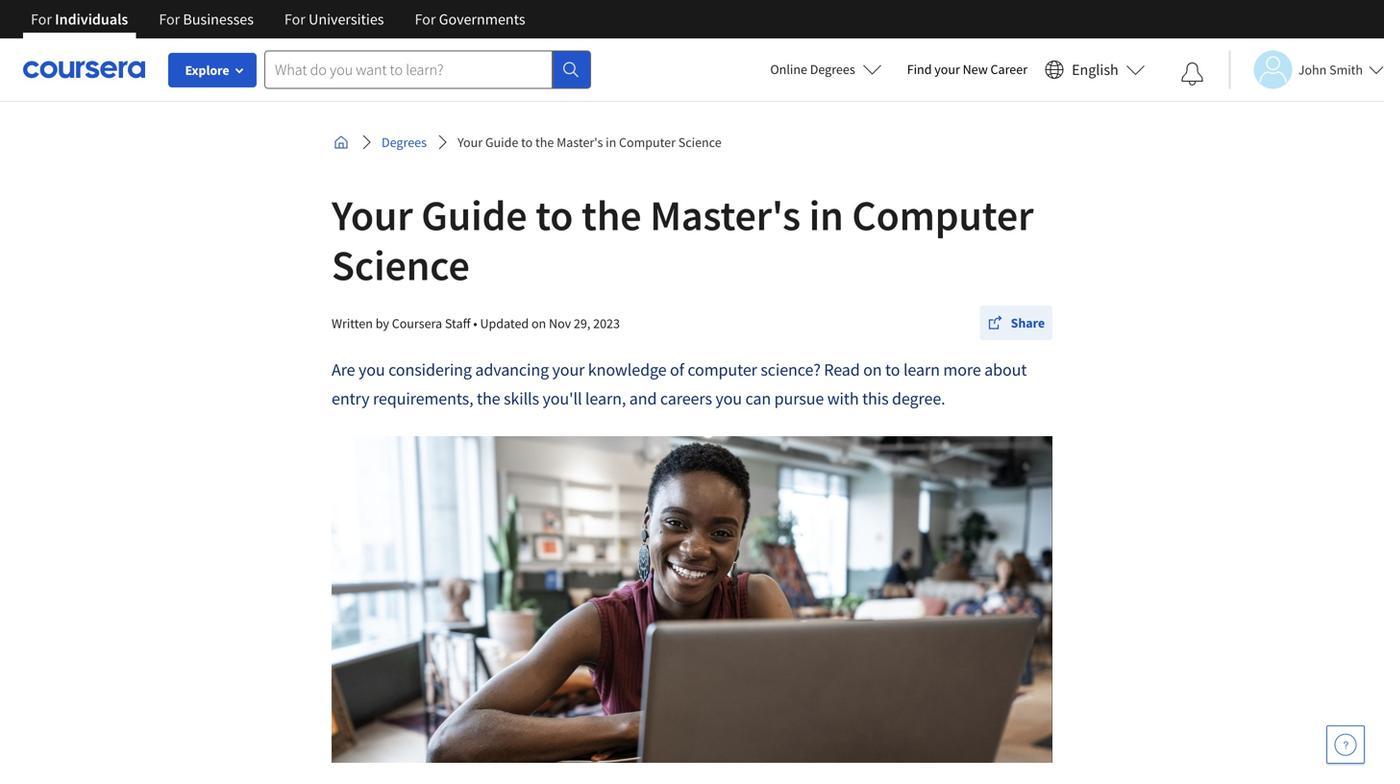 Task type: describe. For each thing, give the bounding box(es) containing it.
0 vertical spatial in
[[606, 134, 616, 151]]

0 horizontal spatial you
[[359, 359, 385, 381]]

to inside are you considering advancing your knowledge of computer science? read on to learn more about entry requirements, the skills you'll learn, and careers you can pursue with this degree.
[[885, 359, 900, 381]]

staff
[[445, 315, 471, 332]]

explore button
[[168, 53, 257, 87]]

are
[[332, 359, 355, 381]]

What do you want to learn? text field
[[264, 50, 553, 89]]

about
[[984, 359, 1027, 381]]

for for businesses
[[159, 10, 180, 29]]

businesses
[[183, 10, 254, 29]]

with
[[827, 388, 859, 409]]

your guide to the master's in computer science inside your guide to the master's in computer science link
[[458, 134, 722, 151]]

0 horizontal spatial science
[[332, 238, 470, 292]]

0 vertical spatial to
[[521, 134, 533, 151]]

0 horizontal spatial your
[[332, 188, 413, 242]]

for individuals
[[31, 10, 128, 29]]

written by coursera staff • updated on nov 29, 2023
[[332, 315, 620, 332]]

for for universities
[[284, 10, 306, 29]]

and
[[629, 388, 657, 409]]

updated
[[480, 315, 529, 332]]

john smith button
[[1229, 50, 1384, 89]]

banner navigation
[[15, 0, 541, 38]]

the inside your guide to the master's in computer science link
[[535, 134, 554, 151]]

are you considering advancing your knowledge of computer science? read on to learn more about entry requirements, the skills you'll learn, and careers you can pursue with this degree.
[[332, 359, 1027, 409]]

1 vertical spatial your guide to the master's in computer science
[[332, 188, 1034, 292]]

learn
[[904, 359, 940, 381]]

universities
[[309, 10, 384, 29]]

find
[[907, 61, 932, 78]]

find your new career
[[907, 61, 1028, 78]]

your inside are you considering advancing your knowledge of computer science? read on to learn more about entry requirements, the skills you'll learn, and careers you can pursue with this degree.
[[552, 359, 585, 381]]

for universities
[[284, 10, 384, 29]]

pursue
[[774, 388, 824, 409]]

more
[[943, 359, 981, 381]]

1 horizontal spatial your
[[458, 134, 483, 151]]

careers
[[660, 388, 712, 409]]

1 vertical spatial guide
[[421, 188, 527, 242]]

0 vertical spatial guide
[[485, 134, 518, 151]]

2023
[[593, 315, 620, 332]]

help center image
[[1334, 733, 1357, 757]]

share
[[1011, 314, 1045, 332]]

to inside "your guide to the master's in computer science"
[[536, 188, 573, 242]]

your guide to the master's in computer science link
[[450, 125, 729, 160]]

read
[[824, 359, 860, 381]]

1 horizontal spatial science
[[678, 134, 722, 151]]

computer inside "your guide to the master's in computer science"
[[852, 188, 1034, 242]]

degrees inside online degrees dropdown button
[[810, 61, 855, 78]]

the inside "your guide to the master's in computer science"
[[582, 188, 642, 242]]

find your new career link
[[898, 58, 1037, 82]]

explore
[[185, 62, 229, 79]]

1 horizontal spatial in
[[809, 188, 844, 242]]

for for governments
[[415, 10, 436, 29]]

requirements,
[[373, 388, 473, 409]]

individuals
[[55, 10, 128, 29]]

for governments
[[415, 10, 525, 29]]

english
[[1072, 60, 1119, 79]]

new
[[963, 61, 988, 78]]

0 horizontal spatial on
[[532, 315, 546, 332]]

online
[[770, 61, 807, 78]]

science?
[[761, 359, 821, 381]]

for for individuals
[[31, 10, 52, 29]]



Task type: vqa. For each thing, say whether or not it's contained in the screenshot.
'REFUND'
no



Task type: locate. For each thing, give the bounding box(es) containing it.
2 vertical spatial the
[[477, 388, 500, 409]]

1 vertical spatial science
[[332, 238, 470, 292]]

your guide to the master's in computer science
[[458, 134, 722, 151], [332, 188, 1034, 292]]

0 horizontal spatial in
[[606, 134, 616, 151]]

show notifications image
[[1181, 62, 1204, 86]]

the
[[535, 134, 554, 151], [582, 188, 642, 242], [477, 388, 500, 409]]

[featured image] a master's in computer science student sits at a desk in a public space working on her laptop computer. image
[[332, 436, 1053, 763]]

1 vertical spatial to
[[536, 188, 573, 242]]

1 vertical spatial master's
[[650, 188, 801, 242]]

master's
[[557, 134, 603, 151], [650, 188, 801, 242]]

john smith
[[1298, 61, 1363, 78]]

0 horizontal spatial master's
[[557, 134, 603, 151]]

0 vertical spatial computer
[[619, 134, 676, 151]]

0 horizontal spatial computer
[[619, 134, 676, 151]]

0 vertical spatial your
[[458, 134, 483, 151]]

2 for from the left
[[159, 10, 180, 29]]

1 for from the left
[[31, 10, 52, 29]]

1 horizontal spatial computer
[[852, 188, 1034, 242]]

science
[[678, 134, 722, 151], [332, 238, 470, 292]]

for
[[31, 10, 52, 29], [159, 10, 180, 29], [284, 10, 306, 29], [415, 10, 436, 29]]

1 horizontal spatial the
[[535, 134, 554, 151]]

your
[[458, 134, 483, 151], [332, 188, 413, 242]]

your right find
[[935, 61, 960, 78]]

share button
[[980, 306, 1053, 340], [980, 306, 1053, 340]]

degree.
[[892, 388, 945, 409]]

in
[[606, 134, 616, 151], [809, 188, 844, 242]]

2 horizontal spatial to
[[885, 359, 900, 381]]

you'll
[[543, 388, 582, 409]]

1 vertical spatial you
[[716, 388, 742, 409]]

this
[[862, 388, 889, 409]]

1 horizontal spatial you
[[716, 388, 742, 409]]

english button
[[1037, 38, 1153, 101]]

0 vertical spatial your
[[935, 61, 960, 78]]

0 horizontal spatial degrees
[[382, 134, 427, 151]]

2 vertical spatial to
[[885, 359, 900, 381]]

to
[[521, 134, 533, 151], [536, 188, 573, 242], [885, 359, 900, 381]]

home image
[[334, 135, 349, 150]]

1 horizontal spatial your
[[935, 61, 960, 78]]

0 vertical spatial on
[[532, 315, 546, 332]]

learn,
[[585, 388, 626, 409]]

1 vertical spatial your
[[552, 359, 585, 381]]

0 vertical spatial master's
[[557, 134, 603, 151]]

for left businesses
[[159, 10, 180, 29]]

of
[[670, 359, 684, 381]]

written
[[332, 315, 373, 332]]

1 horizontal spatial master's
[[650, 188, 801, 242]]

None search field
[[264, 50, 591, 89]]

governments
[[439, 10, 525, 29]]

1 vertical spatial on
[[863, 359, 882, 381]]

•
[[473, 315, 477, 332]]

1 horizontal spatial to
[[536, 188, 573, 242]]

your up you'll
[[552, 359, 585, 381]]

29,
[[574, 315, 591, 332]]

you left 'can'
[[716, 388, 742, 409]]

nov
[[549, 315, 571, 332]]

2 horizontal spatial the
[[582, 188, 642, 242]]

1 vertical spatial the
[[582, 188, 642, 242]]

computer
[[688, 359, 757, 381]]

online degrees button
[[755, 48, 898, 90]]

degrees inside degrees link
[[382, 134, 427, 151]]

your right degrees link
[[458, 134, 483, 151]]

the inside are you considering advancing your knowledge of computer science? read on to learn more about entry requirements, the skills you'll learn, and careers you can pursue with this degree.
[[477, 388, 500, 409]]

coursera
[[392, 315, 442, 332]]

0 vertical spatial the
[[535, 134, 554, 151]]

1 vertical spatial your
[[332, 188, 413, 242]]

you
[[359, 359, 385, 381], [716, 388, 742, 409]]

0 horizontal spatial to
[[521, 134, 533, 151]]

skills
[[504, 388, 539, 409]]

1 horizontal spatial on
[[863, 359, 882, 381]]

1 vertical spatial degrees
[[382, 134, 427, 151]]

4 for from the left
[[415, 10, 436, 29]]

guide
[[485, 134, 518, 151], [421, 188, 527, 242]]

0 vertical spatial science
[[678, 134, 722, 151]]

0 vertical spatial you
[[359, 359, 385, 381]]

for left individuals
[[31, 10, 52, 29]]

for up what do you want to learn? text field
[[415, 10, 436, 29]]

for left 'universities'
[[284, 10, 306, 29]]

entry
[[332, 388, 370, 409]]

on up this
[[863, 359, 882, 381]]

considering
[[388, 359, 472, 381]]

0 vertical spatial degrees
[[810, 61, 855, 78]]

your down home 'icon'
[[332, 188, 413, 242]]

degrees link
[[374, 125, 434, 160]]

on
[[532, 315, 546, 332], [863, 359, 882, 381]]

john
[[1298, 61, 1327, 78]]

3 for from the left
[[284, 10, 306, 29]]

degrees
[[810, 61, 855, 78], [382, 134, 427, 151]]

online degrees
[[770, 61, 855, 78]]

on inside are you considering advancing your knowledge of computer science? read on to learn more about entry requirements, the skills you'll learn, and careers you can pursue with this degree.
[[863, 359, 882, 381]]

0 horizontal spatial the
[[477, 388, 500, 409]]

smith
[[1330, 61, 1363, 78]]

on left nov
[[532, 315, 546, 332]]

career
[[991, 61, 1028, 78]]

degrees right home 'icon'
[[382, 134, 427, 151]]

can
[[745, 388, 771, 409]]

0 horizontal spatial your
[[552, 359, 585, 381]]

coursera image
[[23, 54, 145, 85]]

degrees right online
[[810, 61, 855, 78]]

knowledge
[[588, 359, 667, 381]]

your
[[935, 61, 960, 78], [552, 359, 585, 381]]

you right are
[[359, 359, 385, 381]]

for businesses
[[159, 10, 254, 29]]

1 vertical spatial in
[[809, 188, 844, 242]]

by
[[376, 315, 389, 332]]

1 vertical spatial computer
[[852, 188, 1034, 242]]

1 horizontal spatial degrees
[[810, 61, 855, 78]]

0 vertical spatial your guide to the master's in computer science
[[458, 134, 722, 151]]

advancing
[[475, 359, 549, 381]]

computer
[[619, 134, 676, 151], [852, 188, 1034, 242]]



